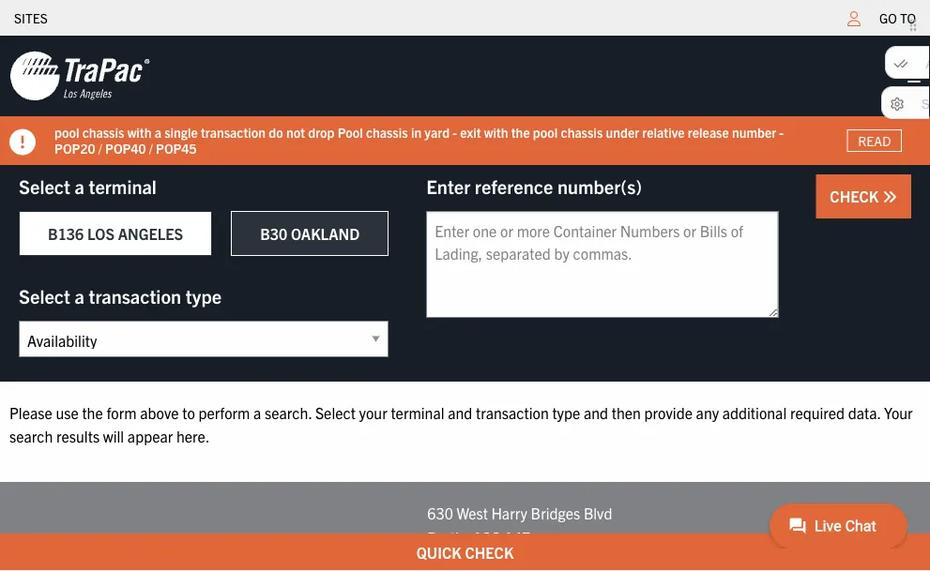 Task type: locate. For each thing, give the bounding box(es) containing it.
1 chassis from the left
[[82, 124, 124, 141]]

footer
[[0, 483, 931, 572]]

the right exit
[[512, 124, 530, 141]]

2 los angeles image from the top
[[9, 548, 150, 572]]

oakland
[[291, 224, 360, 243]]

1 horizontal spatial transaction
[[201, 124, 266, 141]]

1 vertical spatial check
[[465, 544, 514, 563]]

with
[[127, 124, 152, 141], [484, 124, 509, 141]]

and right your
[[448, 403, 473, 422]]

1 pool from the left
[[54, 124, 79, 141]]

0 vertical spatial solid image
[[908, 70, 921, 85]]

pool chassis with a single transaction  do not drop pool chassis in yard -  exit with the pool chassis under relative release number - pop20 / pop40 / pop45
[[54, 124, 787, 157]]

1 horizontal spatial terminal
[[391, 403, 445, 422]]

1 horizontal spatial with
[[484, 124, 509, 141]]

0 horizontal spatial the
[[82, 403, 103, 422]]

go to
[[880, 9, 917, 26]]

transaction
[[201, 124, 266, 141], [89, 284, 181, 308], [476, 403, 549, 422]]

1 vertical spatial transaction
[[89, 284, 181, 308]]

blvd
[[584, 504, 613, 523]]

terminal right your
[[391, 403, 445, 422]]

terminal
[[89, 174, 157, 198], [391, 403, 445, 422]]

in
[[411, 124, 422, 141]]

0 horizontal spatial and
[[448, 403, 473, 422]]

los
[[87, 224, 115, 243]]

0 vertical spatial los angeles image
[[9, 50, 150, 102]]

provide
[[645, 403, 693, 422]]

please
[[9, 403, 52, 422]]

90744
[[531, 552, 574, 571]]

2 vertical spatial transaction
[[476, 403, 549, 422]]

pool up 'enter reference number(s)'
[[533, 124, 558, 141]]

berths
[[428, 528, 471, 547]]

0 horizontal spatial solid image
[[883, 190, 898, 205]]

/ left pop45
[[149, 140, 153, 157]]

1 horizontal spatial check
[[831, 187, 883, 206]]

1 vertical spatial type
[[553, 403, 581, 422]]

a left single
[[155, 124, 162, 141]]

a down b136
[[75, 284, 84, 308]]

drop
[[308, 124, 335, 141]]

under
[[606, 124, 640, 141]]

chassis left under
[[561, 124, 603, 141]]

single
[[165, 124, 198, 141]]

relative
[[643, 124, 685, 141]]

west
[[457, 504, 488, 523]]

chassis up select a terminal
[[82, 124, 124, 141]]

0 horizontal spatial transaction
[[89, 284, 181, 308]]

1 / from the left
[[98, 140, 102, 157]]

select left your
[[315, 403, 356, 422]]

b30
[[260, 224, 288, 243]]

1 vertical spatial solid image
[[883, 190, 898, 205]]

b30 oakland
[[260, 224, 360, 243]]

terminal down pop40
[[89, 174, 157, 198]]

solid image down read link
[[883, 190, 898, 205]]

solid image
[[908, 70, 921, 85], [883, 190, 898, 205]]

select down b136
[[19, 284, 70, 308]]

transaction inside pool chassis with a single transaction  do not drop pool chassis in yard -  exit with the pool chassis under relative release number - pop20 / pop40 / pop45
[[201, 124, 266, 141]]

los angeles image inside footer
[[9, 548, 150, 572]]

0 horizontal spatial /
[[98, 140, 102, 157]]

read link
[[848, 129, 903, 152]]

harry
[[492, 504, 528, 523]]

the right use
[[82, 403, 103, 422]]

0 horizontal spatial with
[[127, 124, 152, 141]]

and
[[448, 403, 473, 422], [584, 403, 609, 422]]

solid image
[[9, 129, 36, 155]]

number(s)
[[558, 174, 643, 198]]

yard
[[425, 124, 450, 141]]

1 vertical spatial terminal
[[391, 403, 445, 422]]

1 horizontal spatial pool
[[533, 124, 558, 141]]

do
[[269, 124, 283, 141]]

chassis
[[82, 124, 124, 141], [366, 124, 408, 141], [561, 124, 603, 141]]

to
[[901, 9, 917, 26]]

quick
[[417, 544, 462, 563]]

- left exit
[[453, 124, 457, 141]]

with right exit
[[484, 124, 509, 141]]

1 horizontal spatial the
[[512, 124, 530, 141]]

1 horizontal spatial -
[[780, 124, 784, 141]]

1 vertical spatial los angeles image
[[9, 548, 150, 572]]

- right number
[[780, 124, 784, 141]]

with left pop45
[[127, 124, 152, 141]]

select down pop20
[[19, 174, 70, 198]]

transaction inside please use the form above to perform a search. select your terminal and transaction type and then provide any additional required data. your search results will appear here.
[[476, 403, 549, 422]]

the inside pool chassis with a single transaction  do not drop pool chassis in yard -  exit with the pool chassis under relative release number - pop20 / pop40 / pop45
[[512, 124, 530, 141]]

select
[[19, 174, 70, 198], [19, 284, 70, 308], [315, 403, 356, 422]]

then
[[612, 403, 641, 422]]

b136
[[48, 224, 84, 243]]

your
[[359, 403, 388, 422]]

0 vertical spatial type
[[186, 284, 222, 308]]

1 vertical spatial select
[[19, 284, 70, 308]]

a
[[155, 124, 162, 141], [75, 174, 84, 198], [75, 284, 84, 308], [254, 403, 261, 422]]

check
[[831, 187, 883, 206], [465, 544, 514, 563]]

los angeles image
[[9, 50, 150, 102], [9, 548, 150, 572]]

0 vertical spatial the
[[512, 124, 530, 141]]

los angeles image for banner containing pool chassis with a single transaction  do not drop pool chassis in yard -  exit with the pool chassis under relative release number - pop20 / pop40 / pop45
[[9, 50, 150, 102]]

form
[[107, 403, 137, 422]]

go
[[880, 9, 898, 26]]

0 horizontal spatial chassis
[[82, 124, 124, 141]]

2 horizontal spatial transaction
[[476, 403, 549, 422]]

1 horizontal spatial /
[[149, 140, 153, 157]]

to
[[182, 403, 195, 422]]

and left then
[[584, 403, 609, 422]]

1 horizontal spatial chassis
[[366, 124, 408, 141]]

any
[[697, 403, 720, 422]]

solid image down to
[[908, 70, 921, 85]]

1 los angeles image from the top
[[9, 50, 150, 102]]

release
[[688, 124, 730, 141]]

0 vertical spatial check
[[831, 187, 883, 206]]

search.
[[265, 403, 312, 422]]

1 vertical spatial the
[[82, 403, 103, 422]]

pool
[[54, 124, 79, 141], [533, 124, 558, 141]]

chassis left in
[[366, 124, 408, 141]]

type
[[186, 284, 222, 308], [553, 403, 581, 422]]

terminal inside please use the form above to perform a search. select your terminal and transaction type and then provide any additional required data. your search results will appear here.
[[391, 403, 445, 422]]

check button
[[817, 175, 912, 219]]

banner
[[0, 36, 931, 165]]

/ left pop40
[[98, 140, 102, 157]]

0 horizontal spatial type
[[186, 284, 222, 308]]

the
[[512, 124, 530, 141], [82, 403, 103, 422]]

pool right solid icon
[[54, 124, 79, 141]]

0 horizontal spatial pool
[[54, 124, 79, 141]]

2 pool from the left
[[533, 124, 558, 141]]

2 horizontal spatial chassis
[[561, 124, 603, 141]]

quick check link
[[0, 534, 931, 572]]

630
[[428, 504, 453, 523]]

a left search.
[[254, 403, 261, 422]]

2 and from the left
[[584, 403, 609, 422]]

/
[[98, 140, 102, 157], [149, 140, 153, 157]]

select a terminal
[[19, 174, 157, 198]]

angeles
[[118, 224, 183, 243]]

reference
[[475, 174, 553, 198]]

los angeles image inside banner
[[9, 50, 150, 102]]

136-
[[474, 528, 505, 547]]

number
[[733, 124, 777, 141]]

0 vertical spatial terminal
[[89, 174, 157, 198]]

results
[[56, 427, 100, 446]]

2 vertical spatial select
[[315, 403, 356, 422]]

-
[[453, 124, 457, 141], [780, 124, 784, 141]]

0 vertical spatial transaction
[[201, 124, 266, 141]]

0 vertical spatial select
[[19, 174, 70, 198]]

0 horizontal spatial -
[[453, 124, 457, 141]]

1 horizontal spatial type
[[553, 403, 581, 422]]

1 horizontal spatial and
[[584, 403, 609, 422]]

search
[[9, 427, 53, 446]]

2 / from the left
[[149, 140, 153, 157]]



Task type: vqa. For each thing, say whether or not it's contained in the screenshot.
|
no



Task type: describe. For each thing, give the bounding box(es) containing it.
wilmington,
[[428, 552, 505, 571]]

required
[[791, 403, 845, 422]]

2 with from the left
[[484, 124, 509, 141]]

630 west harry bridges blvd berths 136-147 wilmington, ca 90744
[[428, 504, 613, 571]]

your
[[885, 403, 913, 422]]

please use the form above to perform a search. select your terminal and transaction type and then provide any additional required data. your search results will appear here.
[[9, 403, 913, 446]]

will
[[103, 427, 124, 446]]

147
[[505, 528, 531, 547]]

footer containing 630 west harry bridges blvd
[[0, 483, 931, 572]]

above
[[140, 403, 179, 422]]

1 with from the left
[[127, 124, 152, 141]]

quick check
[[417, 544, 514, 563]]

light image
[[848, 11, 861, 26]]

a down pop20
[[75, 174, 84, 198]]

a inside pool chassis with a single transaction  do not drop pool chassis in yard -  exit with the pool chassis under relative release number - pop20 / pop40 / pop45
[[155, 124, 162, 141]]

3 chassis from the left
[[561, 124, 603, 141]]

type inside please use the form above to perform a search. select your terminal and transaction type and then provide any additional required data. your search results will appear here.
[[553, 403, 581, 422]]

read
[[859, 132, 892, 149]]

2 chassis from the left
[[366, 124, 408, 141]]

here.
[[176, 427, 210, 446]]

Enter reference number(s) text field
[[427, 211, 779, 318]]

ca
[[508, 552, 527, 571]]

select a transaction type
[[19, 284, 222, 308]]

not
[[286, 124, 305, 141]]

bridges
[[531, 504, 581, 523]]

additional
[[723, 403, 787, 422]]

a inside please use the form above to perform a search. select your terminal and transaction type and then provide any additional required data. your search results will appear here.
[[254, 403, 261, 422]]

1 and from the left
[[448, 403, 473, 422]]

select for select a terminal
[[19, 174, 70, 198]]

the inside please use the form above to perform a search. select your terminal and transaction type and then provide any additional required data. your search results will appear here.
[[82, 403, 103, 422]]

2 - from the left
[[780, 124, 784, 141]]

appear
[[128, 427, 173, 446]]

pop20
[[54, 140, 95, 157]]

0 horizontal spatial terminal
[[89, 174, 157, 198]]

exit
[[460, 124, 481, 141]]

banner containing pool chassis with a single transaction  do not drop pool chassis in yard -  exit with the pool chassis under relative release number - pop20 / pop40 / pop45
[[0, 36, 931, 165]]

select inside please use the form above to perform a search. select your terminal and transaction type and then provide any additional required data. your search results will appear here.
[[315, 403, 356, 422]]

sites
[[14, 9, 48, 26]]

b136 los angeles
[[48, 224, 183, 243]]

1 horizontal spatial solid image
[[908, 70, 921, 85]]

pop45
[[156, 140, 197, 157]]

data.
[[849, 403, 881, 422]]

pool
[[338, 124, 363, 141]]

los angeles image for footer containing 630 west harry bridges blvd
[[9, 548, 150, 572]]

solid image inside check button
[[883, 190, 898, 205]]

enter
[[427, 174, 471, 198]]

check inside button
[[831, 187, 883, 206]]

enter reference number(s)
[[427, 174, 643, 198]]

select for select a transaction type
[[19, 284, 70, 308]]

pop40
[[105, 140, 146, 157]]

1 - from the left
[[453, 124, 457, 141]]

0 horizontal spatial check
[[465, 544, 514, 563]]

perform
[[199, 403, 250, 422]]

use
[[56, 403, 79, 422]]



